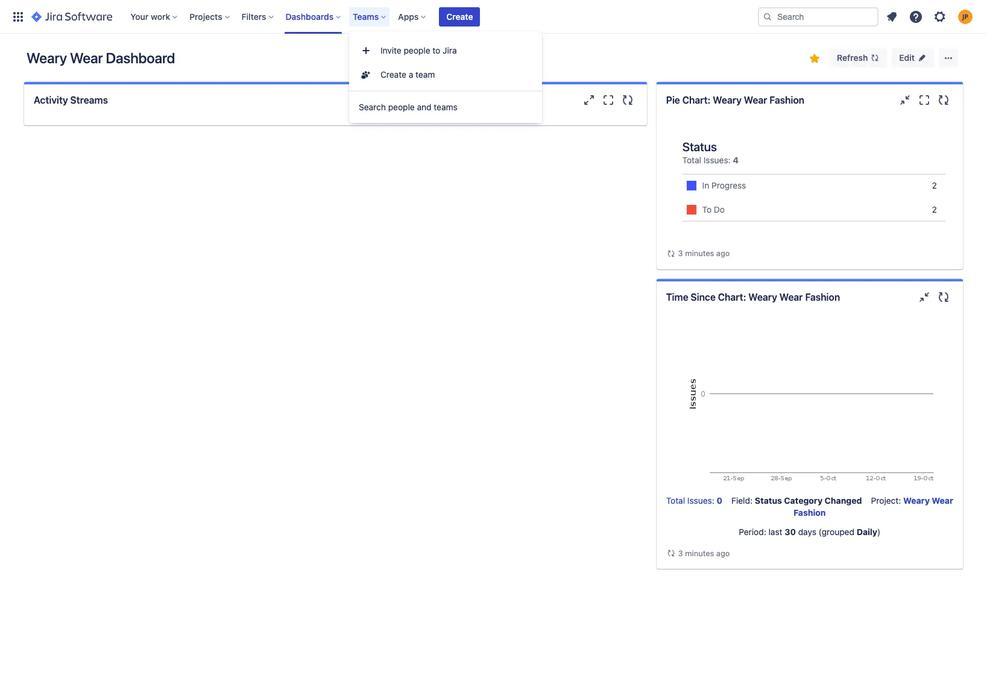 Task type: describe. For each thing, give the bounding box(es) containing it.
time
[[666, 292, 689, 303]]

progress
[[712, 180, 746, 191]]

refresh pie chart: weary wear fashion image
[[937, 93, 951, 107]]

3 for time
[[679, 549, 683, 558]]

(grouped
[[819, 527, 855, 537]]

weary wear fashion link
[[794, 496, 954, 518]]

total inside status total issues: 4
[[683, 155, 702, 165]]

4
[[733, 155, 739, 165]]

work
[[151, 11, 170, 21]]

edit
[[900, 52, 915, 63]]

3 for pie
[[679, 249, 683, 258]]

pie chart: weary wear fashion
[[666, 95, 805, 106]]

help image
[[909, 9, 924, 24]]

invite people to jira image
[[359, 43, 373, 58]]

2 for to do
[[933, 205, 938, 215]]

and
[[417, 102, 432, 112]]

1 vertical spatial fashion
[[806, 292, 841, 303]]

Search field
[[758, 7, 879, 26]]

3 minutes ago for since
[[679, 549, 730, 558]]

do
[[714, 205, 725, 215]]

your work
[[130, 11, 170, 21]]

ago for chart:
[[717, 549, 730, 558]]

streams
[[70, 95, 108, 106]]

30
[[785, 527, 796, 537]]

your work button
[[127, 7, 182, 26]]

time since chart: weary wear fashion
[[666, 292, 841, 303]]

search people and teams
[[359, 102, 458, 112]]

group containing invite people to jira
[[349, 35, 542, 90]]

in
[[703, 180, 710, 191]]

minutes for chart:
[[686, 249, 715, 258]]

period: last 30 days (grouped daily )
[[739, 527, 881, 537]]

people for search
[[388, 102, 415, 112]]

activity streams
[[34, 95, 108, 106]]

an arrow curved in a circular way on the button that refreshes the dashboard image for time
[[666, 549, 676, 559]]

filters button
[[238, 7, 278, 26]]

undefined generated chart image image
[[681, 313, 939, 485]]

your profile and settings image
[[959, 9, 973, 24]]

refresh
[[837, 52, 868, 63]]

status inside status total issues: 4
[[683, 140, 717, 154]]

wear inside weary wear fashion
[[932, 496, 954, 506]]

refresh time since chart: weary wear fashion image
[[937, 290, 951, 304]]

banner containing your work
[[0, 0, 988, 34]]

teams button
[[349, 7, 391, 26]]

an arrow curved in a circular way on the button that refreshes the dashboard image for pie
[[666, 249, 676, 259]]

0 horizontal spatial chart:
[[683, 95, 711, 106]]

daily
[[857, 527, 878, 537]]

to do link
[[703, 204, 933, 216]]

search
[[359, 102, 386, 112]]

invite people to jira
[[381, 45, 457, 56]]

invite people to jira button
[[349, 39, 542, 63]]

fashion inside weary wear fashion
[[794, 508, 826, 518]]

1 vertical spatial chart:
[[718, 292, 747, 303]]

weary right since
[[749, 292, 778, 303]]

edit link
[[892, 48, 935, 68]]

weary right pie
[[713, 95, 742, 106]]

refresh activity streams image
[[621, 93, 635, 107]]

filters
[[242, 11, 266, 21]]

refresh image
[[871, 53, 880, 63]]

total inside time since chart: weary wear fashion 'region'
[[666, 496, 685, 506]]

create button
[[439, 7, 481, 26]]

to
[[703, 205, 712, 215]]

to
[[433, 45, 441, 56]]

3 minutes ago for chart:
[[679, 249, 730, 258]]

minimize time since chart: weary wear fashion image
[[918, 290, 932, 304]]

maximize activity streams image
[[601, 93, 616, 107]]

team
[[416, 69, 435, 80]]

expand activity streams image
[[582, 93, 596, 107]]

apps button
[[395, 7, 431, 26]]

a
[[409, 69, 413, 80]]

total issues: 0 field: status category changed project:
[[666, 496, 904, 506]]

field:
[[732, 496, 753, 506]]

dashboard
[[106, 49, 175, 66]]

star weary wear dashboard image
[[808, 51, 822, 66]]

settings image
[[933, 9, 948, 24]]



Task type: locate. For each thing, give the bounding box(es) containing it.
create for create a team
[[381, 69, 407, 80]]

3
[[679, 249, 683, 258], [679, 549, 683, 558]]

total left 4
[[683, 155, 702, 165]]

total left 0
[[666, 496, 685, 506]]

people for invite
[[404, 45, 430, 56]]

3 minutes ago up since
[[679, 249, 730, 258]]

3 inside time since chart: weary wear fashion 'region'
[[679, 549, 683, 558]]

search people and teams button
[[349, 95, 542, 119]]

status inside time since chart: weary wear fashion 'region'
[[755, 496, 782, 506]]

)
[[878, 527, 881, 537]]

projects
[[190, 11, 222, 21]]

1 3 minutes ago from the top
[[679, 249, 730, 258]]

1 vertical spatial 3 minutes ago
[[679, 549, 730, 558]]

2 3 from the top
[[679, 549, 683, 558]]

create up jira
[[447, 11, 473, 21]]

0 vertical spatial 2
[[933, 180, 938, 191]]

create for create
[[447, 11, 473, 21]]

status total issues: 4
[[683, 140, 739, 165]]

create left a
[[381, 69, 407, 80]]

issues:
[[704, 155, 731, 165], [688, 496, 715, 506]]

time since chart: weary wear fashion region
[[666, 313, 954, 560]]

1 horizontal spatial status
[[755, 496, 782, 506]]

period:
[[739, 527, 767, 537]]

fashion
[[770, 95, 805, 106], [806, 292, 841, 303], [794, 508, 826, 518]]

1 vertical spatial ago
[[717, 549, 730, 558]]

3 minutes ago down 0
[[679, 549, 730, 558]]

3 minutes ago inside pie chart: weary wear fashion region
[[679, 249, 730, 258]]

create inside button
[[447, 11, 473, 21]]

wear
[[70, 49, 103, 66], [744, 95, 768, 106], [780, 292, 803, 303], [932, 496, 954, 506]]

0 horizontal spatial create
[[381, 69, 407, 80]]

more dashboard actions image
[[942, 51, 956, 65]]

minutes for since
[[686, 549, 715, 558]]

2 minutes from the top
[[686, 549, 715, 558]]

0 vertical spatial people
[[404, 45, 430, 56]]

1 vertical spatial create
[[381, 69, 407, 80]]

pie
[[666, 95, 680, 106]]

teams
[[434, 102, 458, 112]]

dashboards
[[286, 11, 334, 21]]

1 2 from the top
[[933, 180, 938, 191]]

1 3 from the top
[[679, 249, 683, 258]]

0 vertical spatial 3
[[679, 249, 683, 258]]

minutes inside time since chart: weary wear fashion 'region'
[[686, 549, 715, 558]]

1 an arrow curved in a circular way on the button that refreshes the dashboard image from the top
[[666, 249, 676, 259]]

0 vertical spatial create
[[447, 11, 473, 21]]

jira software image
[[31, 9, 112, 24], [31, 9, 112, 24]]

category
[[784, 496, 823, 506]]

edit icon image
[[918, 53, 927, 63]]

2 vertical spatial fashion
[[794, 508, 826, 518]]

status up in
[[683, 140, 717, 154]]

weary up activity
[[27, 49, 67, 66]]

status right field:
[[755, 496, 782, 506]]

issues: inside status total issues: 4
[[704, 155, 731, 165]]

people left and
[[388, 102, 415, 112]]

3 minutes ago
[[679, 249, 730, 258], [679, 549, 730, 558]]

0 vertical spatial fashion
[[770, 95, 805, 106]]

people inside button
[[388, 102, 415, 112]]

1 horizontal spatial create
[[447, 11, 473, 21]]

activity
[[34, 95, 68, 106]]

2 ago from the top
[[717, 549, 730, 558]]

changed
[[825, 496, 862, 506]]

banner
[[0, 0, 988, 34]]

1 vertical spatial 2
[[933, 205, 938, 215]]

weary wear dashboard
[[27, 49, 175, 66]]

1 vertical spatial total
[[666, 496, 685, 506]]

ago for weary
[[717, 249, 730, 258]]

3 minutes ago inside time since chart: weary wear fashion 'region'
[[679, 549, 730, 558]]

appswitcher icon image
[[11, 9, 25, 24]]

issues: inside time since chart: weary wear fashion 'region'
[[688, 496, 715, 506]]

dashboards button
[[282, 7, 346, 26]]

since
[[691, 292, 716, 303]]

1 horizontal spatial chart:
[[718, 292, 747, 303]]

create a team button
[[349, 63, 542, 87]]

your
[[130, 11, 149, 21]]

ago down 0
[[717, 549, 730, 558]]

0
[[717, 496, 723, 506]]

status
[[683, 140, 717, 154], [755, 496, 782, 506]]

2 3 minutes ago from the top
[[679, 549, 730, 558]]

total
[[683, 155, 702, 165], [666, 496, 685, 506]]

1 ago from the top
[[717, 249, 730, 258]]

create inside button
[[381, 69, 407, 80]]

1 vertical spatial people
[[388, 102, 415, 112]]

chart: right since
[[718, 292, 747, 303]]

0 vertical spatial an arrow curved in a circular way on the button that refreshes the dashboard image
[[666, 249, 676, 259]]

0 horizontal spatial status
[[683, 140, 717, 154]]

last
[[769, 527, 783, 537]]

0 vertical spatial issues:
[[704, 155, 731, 165]]

to do
[[703, 205, 725, 215]]

maximize pie chart: weary wear fashion image
[[918, 93, 932, 107]]

0 vertical spatial status
[[683, 140, 717, 154]]

minimize pie chart: weary wear fashion image
[[898, 93, 913, 107]]

ago down do
[[717, 249, 730, 258]]

weary wear fashion
[[794, 496, 954, 518]]

an arrow curved in a circular way on the button that refreshes the dashboard image inside time since chart: weary wear fashion 'region'
[[666, 549, 676, 559]]

ago inside time since chart: weary wear fashion 'region'
[[717, 549, 730, 558]]

people left to
[[404, 45, 430, 56]]

group
[[349, 35, 542, 90]]

3 inside pie chart: weary wear fashion region
[[679, 249, 683, 258]]

0 vertical spatial 3 minutes ago
[[679, 249, 730, 258]]

ago
[[717, 249, 730, 258], [717, 549, 730, 558]]

issues: left 4
[[704, 155, 731, 165]]

minutes inside pie chart: weary wear fashion region
[[686, 249, 715, 258]]

issues: left 0
[[688, 496, 715, 506]]

teams
[[353, 11, 379, 21]]

1 minutes from the top
[[686, 249, 715, 258]]

1 vertical spatial status
[[755, 496, 782, 506]]

create
[[447, 11, 473, 21], [381, 69, 407, 80]]

in progress
[[703, 180, 746, 191]]

2 2 from the top
[[933, 205, 938, 215]]

1 vertical spatial 3
[[679, 549, 683, 558]]

create a team
[[381, 69, 435, 80]]

minutes
[[686, 249, 715, 258], [686, 549, 715, 558]]

invite
[[381, 45, 402, 56]]

apps
[[398, 11, 419, 21]]

weary
[[27, 49, 67, 66], [713, 95, 742, 106], [749, 292, 778, 303], [904, 496, 930, 506]]

0 vertical spatial chart:
[[683, 95, 711, 106]]

primary element
[[7, 0, 758, 33]]

notifications image
[[885, 9, 900, 24]]

pie chart: weary wear fashion region
[[666, 116, 954, 260]]

2
[[933, 180, 938, 191], [933, 205, 938, 215]]

people
[[404, 45, 430, 56], [388, 102, 415, 112]]

weary inside weary wear fashion
[[904, 496, 930, 506]]

2 an arrow curved in a circular way on the button that refreshes the dashboard image from the top
[[666, 549, 676, 559]]

project:
[[872, 496, 902, 506]]

refresh button
[[830, 48, 888, 68]]

people inside button
[[404, 45, 430, 56]]

1 vertical spatial minutes
[[686, 549, 715, 558]]

in progress link
[[703, 180, 933, 192]]

projects button
[[186, 7, 234, 26]]

an arrow curved in a circular way on the button that refreshes the dashboard image inside pie chart: weary wear fashion region
[[666, 249, 676, 259]]

chart:
[[683, 95, 711, 106], [718, 292, 747, 303]]

chart: right pie
[[683, 95, 711, 106]]

weary right project:
[[904, 496, 930, 506]]

1 vertical spatial an arrow curved in a circular way on the button that refreshes the dashboard image
[[666, 549, 676, 559]]

2 for in progress
[[933, 180, 938, 191]]

1 vertical spatial issues:
[[688, 496, 715, 506]]

0 vertical spatial minutes
[[686, 249, 715, 258]]

jira
[[443, 45, 457, 56]]

an arrow curved in a circular way on the button that refreshes the dashboard image
[[666, 249, 676, 259], [666, 549, 676, 559]]

ago inside pie chart: weary wear fashion region
[[717, 249, 730, 258]]

search image
[[763, 12, 773, 21]]

days
[[799, 527, 817, 537]]

0 vertical spatial total
[[683, 155, 702, 165]]

0 vertical spatial ago
[[717, 249, 730, 258]]



Task type: vqa. For each thing, say whether or not it's contained in the screenshot.
top Neque
no



